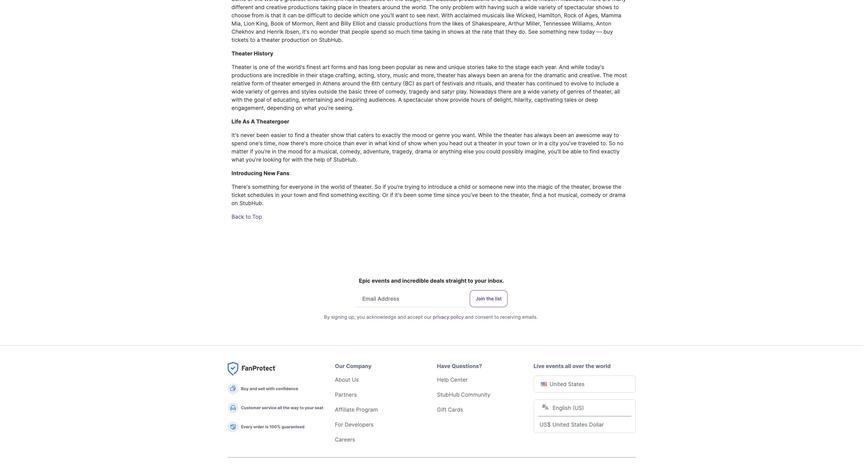 Task type: describe. For each thing, give the bounding box(es) containing it.
of down the it
[[285, 20, 290, 27]]

(us)
[[573, 405, 584, 411]]

to right awesome
[[614, 132, 619, 138]]

the up engagement,
[[244, 96, 252, 103]]

musical, inside the it's never been easier to find a theater show that caters to exactly the mood or genre you want. while the theater has always been an awesome way to spend one's time, now there's more choice than ever in what kind of show when you head out a theater in your town or in a city you've traveled to. so no matter if you're in the mood for a musical, comedy, adventure, tragedy, drama or anything else you could possibly imagine, you'll be able to find exactly what you're looking for with the help of stubhub.
[[317, 148, 338, 155]]

your left seat
[[305, 405, 314, 410]]

entertaining
[[302, 96, 333, 103]]

productions inside theater is one of the world's finest art forms and has long been popular as new and unique stories take to the stage each year. and while today's productions are incredible in their stage crafting, acting, story, music and more, theater has always been an arena for the dramatic and creative. the most relative form of theater emerged in athens around the 6th century (bc) as part of festivals and rituals, and theater has continued to evolve to include a wide variety of genres and styles outside the basic three of comedy, tragedy and satyr play. nowadays there are a wide variety of genres of theater, all with the goal of educating, entertaining and inspiring audiences. a spectacular show provide hours of delight, hilarity, captivating tales or deep engagement, depending on what you're seeing.
[[232, 72, 262, 79]]

buy
[[604, 28, 613, 35]]

new inside the some of the world's greatest entertainment has taken place on the stage, from classical productions of shakespeare to modern musicals. there are many different and creative productions taking place in theaters around the world. the only problem with having such a wide variety of spectacular shows to choose from is that it can be difficult to decide which one you'll want to see next. with acclaimed musicals like wicked, hamilton, rock of ages, mamma mia, lion king, book of mormon, rent and billy elliot and classic productions from the likes of shakespeare, arthur miller, tennessee williams, anton chekhov and henrik ibsen, it's no wonder that people spend so much time taking in shows at the rate that they do. see something new today — buy tickets to a theater production on stubhub.
[[568, 28, 579, 35]]

has down unique
[[457, 72, 466, 79]]

the inside button
[[486, 296, 494, 301]]

gift
[[437, 406, 447, 413]]

english
[[553, 405, 571, 411]]

2 vertical spatial are
[[513, 88, 521, 95]]

Email Address email field
[[357, 290, 467, 307]]

for developers
[[335, 421, 374, 428]]

magic
[[538, 183, 553, 190]]

top
[[252, 213, 262, 220]]

program
[[356, 406, 378, 413]]

list
[[495, 296, 502, 301]]

has inside the some of the world's greatest entertainment has taken place on the stage, from classical productions of shakespeare to modern musicals. there are many different and creative productions taking place in theaters around the world. the only problem with having such a wide variety of spectacular shows to choose from is that it can be difficult to decide which one you'll want to see next. with acclaimed musicals like wicked, hamilton, rock of ages, mamma mia, lion king, book of mormon, rent and billy elliot and classic productions from the likes of shakespeare, arthur miller, tennessee williams, anton chekhov and henrik ibsen, it's no wonder that people spend so much time taking in shows at the rate that they do. see something new today — buy tickets to a theater production on stubhub.
[[345, 0, 354, 2]]

more
[[310, 140, 323, 147]]

on down rent
[[311, 36, 317, 43]]

you down genre
[[439, 140, 448, 147]]

an inside the it's never been easier to find a theater show that caters to exactly the mood or genre you want. while the theater has always been an awesome way to spend one's time, now there's more choice than ever in what kind of show when you head out a theater in your town or in a city you've traveled to. so no matter if you're in the mood for a musical, comedy, adventure, tragedy, drama or anything else you could possibly imagine, you'll be able to find exactly what you're looking for with the help of stubhub.
[[568, 132, 574, 138]]

a down most
[[616, 80, 619, 87]]

always inside theater is one of the world's finest art forms and has long been popular as new and unique stories take to the stage each year. and while today's productions are incredible in their stage crafting, acting, story, music and more, theater has always been an arena for the dramatic and creative. the most relative form of theater emerged in athens around the 6th century (bc) as part of festivals and rituals, and theater has continued to evolve to include a wide variety of genres and styles outside the basic three of comedy, tragedy and satyr play. nowadays there are a wide variety of genres of theater, all with the goal of educating, entertaining and inspiring audiences. a spectacular show provide hours of delight, hilarity, captivating tales or deep engagement, depending on what you're seeing.
[[468, 72, 486, 79]]

the down with
[[442, 20, 451, 27]]

and up seeing.
[[334, 96, 344, 103]]

1 horizontal spatial taking
[[424, 28, 440, 35]]

on inside theater is one of the world's finest art forms and has long been popular as new and unique stories take to the stage each year. and while today's productions are incredible in their stage crafting, acting, story, music and more, theater has always been an arena for the dramatic and creative. the most relative form of theater emerged in athens around the 6th century (bc) as part of festivals and rituals, and theater has continued to evolve to include a wide variety of genres and styles outside the basic three of comedy, tragedy and satyr play. nowadays there are a wide variety of genres of theater, all with the goal of educating, entertaining and inspiring audiences. a spectacular show provide hours of delight, hilarity, captivating tales or deep engagement, depending on what you're seeing.
[[296, 104, 302, 111]]

for inside theater is one of the world's finest art forms and has long been popular as new and unique stories take to the stage each year. and while today's productions are incredible in their stage crafting, acting, story, music and more, theater has always been an arena for the dramatic and creative. the most relative form of theater emerged in athens around the 6th century (bc) as part of festivals and rituals, and theater has continued to evolve to include a wide variety of genres and styles outside the basic three of comedy, tragedy and satyr play. nowadays there are a wide variety of genres of theater, all with the goal of educating, entertaining and inspiring audiences. a spectacular show provide hours of delight, hilarity, captivating tales or deep engagement, depending on what you're seeing.
[[525, 72, 532, 79]]

events for all
[[546, 363, 564, 370]]

classic
[[378, 20, 395, 27]]

world.
[[412, 4, 427, 11]]

stubhub. inside the some of the world's greatest entertainment has taken place on the stage, from classical productions of shakespeare to modern musicals. there are many different and creative productions taking place in theaters around the world. the only problem with having such a wide variety of spectacular shows to choose from is that it can be difficult to decide which one you'll want to see next. with acclaimed musicals like wicked, hamilton, rock of ages, mamma mia, lion king, book of mormon, rent and billy elliot and classic productions from the likes of shakespeare, arthur miller, tennessee williams, anton chekhov and henrik ibsen, it's no wonder that people spend so much time taking in shows at the rate that they do. see something new today — buy tickets to a theater production on stubhub.
[[319, 36, 343, 43]]

tragedy
[[409, 88, 429, 95]]

confidence
[[276, 386, 298, 391]]

acclaimed
[[455, 12, 481, 19]]

2 vertical spatial show
[[408, 140, 422, 147]]

and up (bc)
[[410, 72, 419, 79]]

life as a theatergoer
[[232, 118, 289, 125]]

fan protect gurantee image
[[227, 362, 276, 376]]

to down many
[[614, 4, 619, 11]]

that right rate
[[494, 28, 504, 35]]

stories
[[467, 64, 484, 70]]

of right goal
[[266, 96, 272, 103]]

to right tickets
[[250, 36, 255, 43]]

of up hot
[[555, 183, 560, 190]]

are inside the some of the world's greatest entertainment has taken place on the stage, from classical productions of shakespeare to modern musicals. there are many different and creative productions taking place in theaters around the world. the only problem with having such a wide variety of spectacular shows to choose from is that it can be difficult to decide which one you'll want to see next. with acclaimed musicals like wicked, hamilton, rock of ages, mamma mia, lion king, book of mormon, rent and billy elliot and classic productions from the likes of shakespeare, arthur miller, tennessee williams, anton chekhov and henrik ibsen, it's no wonder that people spend so much time taking in shows at the rate that they do. see something new today — buy tickets to a theater production on stubhub.
[[603, 0, 611, 2]]

1 vertical spatial united
[[553, 421, 570, 428]]

musicals.
[[561, 0, 584, 2]]

theater inside the some of the world's greatest entertainment has taken place on the stage, from classical productions of shakespeare to modern musicals. there are many different and creative productions taking place in theaters around the world. the only problem with having such a wide variety of spectacular shows to choose from is that it can be difficult to decide which one you'll want to see next. with acclaimed musicals like wicked, hamilton, rock of ages, mamma mia, lion king, book of mormon, rent and billy elliot and classic productions from the likes of shakespeare, arthur miller, tennessee williams, anton chekhov and henrik ibsen, it's no wonder that people spend so much time taking in shows at the rate that they do. see something new today — buy tickets to a theater production on stubhub.
[[261, 36, 280, 43]]

in right 'ever'
[[369, 140, 373, 147]]

about us link
[[335, 376, 359, 383]]

popular
[[396, 64, 416, 70]]

your inside there's something for everyone in the world of theater. so if you're trying to introduce a child or someone new into the magic of the theater, browse the ticket schedules in your town and find something exciting. or if it's been some time since you've been to the theater, find a hot musical, comedy or drama on stubhub.
[[281, 192, 292, 198]]

inspiring
[[346, 96, 367, 103]]

on inside there's something for everyone in the world of theater. so if you're trying to introduce a child or someone new into the magic of the theater, browse the ticket schedules in your town and find something exciting. or if it's been some time since you've been to the theater, find a hot musical, comedy or drama on stubhub.
[[232, 200, 238, 207]]

there
[[586, 0, 601, 2]]

it's inside the some of the world's greatest entertainment has taken place on the stage, from classical productions of shakespeare to modern musicals. there are many different and creative productions taking place in theaters around the world. the only problem with having such a wide variety of spectacular shows to choose from is that it can be difficult to decide which one you'll want to see next. with acclaimed musicals like wicked, hamilton, rock of ages, mamma mia, lion king, book of mormon, rent and billy elliot and classic productions from the likes of shakespeare, arthur miller, tennessee williams, anton chekhov and henrik ibsen, it's no wonder that people spend so much time taking in shows at the rate that they do. see something new today — buy tickets to a theater production on stubhub.
[[302, 28, 310, 35]]

anton
[[596, 20, 611, 27]]

1 horizontal spatial if
[[383, 183, 386, 190]]

theater up possibly
[[504, 132, 522, 138]]

2 vertical spatial what
[[232, 156, 244, 163]]

to left modern in the right top of the page
[[533, 0, 538, 2]]

help center
[[437, 376, 468, 383]]

0 vertical spatial from
[[422, 0, 434, 2]]

exciting.
[[359, 192, 381, 198]]

you're up introducing
[[246, 156, 261, 163]]

three
[[364, 88, 377, 95]]

next.
[[427, 12, 440, 19]]

for inside there's something for everyone in the world of theater. so if you're trying to introduce a child or someone new into the magic of the theater, browse the ticket schedules in your town and find something exciting. or if it's been some time since you've been to the theater, find a hot musical, comedy or drama on stubhub.
[[281, 183, 288, 190]]

been up story,
[[382, 64, 395, 70]]

decide
[[334, 12, 352, 19]]

0 horizontal spatial show
[[331, 132, 345, 138]]

to right caters
[[376, 132, 381, 138]]

of up audiences.
[[379, 88, 384, 95]]

0 vertical spatial stage
[[515, 64, 530, 70]]

anything
[[440, 148, 462, 155]]

stubhub. inside the it's never been easier to find a theater show that caters to exactly the mood or genre you want. while the theater has always been an awesome way to spend one's time, now there's more choice than ever in what kind of show when you head out a theater in your town or in a city you've traveled to. so no matter if you're in the mood for a musical, comedy, adventure, tragedy, drama or anything else you could possibly imagine, you'll be able to find exactly what you're looking for with the help of stubhub.
[[333, 156, 357, 163]]

like
[[506, 12, 515, 19]]

and up king, at the left
[[255, 4, 265, 11]]

community
[[461, 391, 490, 398]]

trying
[[405, 183, 420, 190]]

on up classic
[[387, 0, 393, 2]]

been up one's
[[256, 132, 269, 138]]

around inside the some of the world's greatest entertainment has taken place on the stage, from classical productions of shakespeare to modern musicals. there are many different and creative productions taking place in theaters around the world. the only problem with having such a wide variety of spectacular shows to choose from is that it can be difficult to decide which one you'll want to see next. with acclaimed musicals like wicked, hamilton, rock of ages, mamma mia, lion king, book of mormon, rent and billy elliot and classic productions from the likes of shakespeare, arthur miller, tennessee williams, anton chekhov and henrik ibsen, it's no wonder that people spend so much time taking in shows at the rate that they do. see something new today — buy tickets to a theater production on stubhub.
[[382, 4, 400, 11]]

productions down 'greatest'
[[288, 4, 319, 11]]

educating,
[[273, 96, 300, 103]]

in up looking
[[272, 148, 276, 155]]

back to top
[[232, 213, 262, 220]]

2 vertical spatial is
[[265, 424, 269, 429]]

of left theater.
[[346, 183, 352, 190]]

there's something for everyone in the world of theater. so if you're trying to introduce a child or someone new into the magic of the theater, browse the ticket schedules in your town and find something exciting. or if it's been some time since you've been to the theater, find a hot musical, comedy or drama on stubhub.
[[232, 183, 626, 207]]

in up 'could'
[[499, 140, 503, 147]]

theater up more
[[311, 132, 329, 138]]

join the list button
[[470, 290, 508, 307]]

and right elliot
[[367, 20, 376, 27]]

theater up educating,
[[272, 80, 291, 87]]

1 vertical spatial are
[[264, 72, 272, 79]]

williams,
[[572, 20, 595, 27]]

of up tragedy,
[[401, 140, 407, 147]]

of right the part
[[436, 80, 441, 87]]

likes
[[452, 20, 464, 27]]

united states
[[550, 381, 585, 388]]

1 vertical spatial stage
[[319, 72, 334, 79]]

of up goal
[[264, 88, 270, 95]]

new inside theater is one of the world's finest art forms and has long been popular as new and unique stories take to the stage each year. and while today's productions are incredible in their stage crafting, acting, story, music and more, theater has always been an arena for the dramatic and creative. the most relative form of theater emerged in athens around the 6th century (bc) as part of festivals and rituals, and theater has continued to evolve to include a wide variety of genres and styles outside the basic three of comedy, tragedy and satyr play. nowadays there are a wide variety of genres of theater, all with the goal of educating, entertaining and inspiring audiences. a spectacular show provide hours of delight, hilarity, captivating tales or deep engagement, depending on what you're seeing.
[[425, 64, 436, 70]]

of up williams,
[[578, 12, 583, 19]]

theater up festivals
[[437, 72, 456, 79]]

in up imagine,
[[539, 140, 543, 147]]

way inside the it's never been easier to find a theater show that caters to exactly the mood or genre you want. while the theater has always been an awesome way to spend one's time, now there's more choice than ever in what kind of show when you head out a theater in your town or in a city you've traveled to. so no matter if you're in the mood for a musical, comedy, adventure, tragedy, drama or anything else you could possibly imagine, you'll be able to find exactly what you're looking for with the help of stubhub.
[[602, 132, 612, 138]]

for
[[335, 421, 343, 428]]

0 horizontal spatial taking
[[320, 4, 336, 11]]

2 horizontal spatial if
[[390, 192, 393, 198]]

hot
[[548, 192, 556, 198]]

what inside theater is one of the world's finest art forms and has long been popular as new and unique stories take to the stage each year. and while today's productions are incredible in their stage crafting, acting, story, music and more, theater has always been an arena for the dramatic and creative. the most relative form of theater emerged in athens around the 6th century (bc) as part of festivals and rituals, and theater has continued to evolve to include a wide variety of genres and styles outside the basic three of comedy, tragedy and satyr play. nowadays there are a wide variety of genres of theater, all with the goal of educating, entertaining and inspiring audiences. a spectacular show provide hours of delight, hilarity, captivating tales or deep engagement, depending on what you're seeing.
[[304, 104, 316, 111]]

the right the service
[[283, 405, 290, 410]]

1 horizontal spatial place
[[371, 0, 385, 2]]

a down more
[[313, 148, 316, 155]]

2 vertical spatial from
[[429, 20, 441, 27]]

it's inside there's something for everyone in the world of theater. so if you're trying to introduce a child or someone new into the magic of the theater, browse the ticket schedules in your town and find something exciting. or if it's been some time since you've been to the theater, find a hot musical, comedy or drama on stubhub.
[[395, 192, 402, 198]]

and up play.
[[465, 80, 475, 87]]

king,
[[256, 20, 269, 27]]

production
[[282, 36, 309, 43]]

hours
[[471, 96, 485, 103]]

theater, inside theater is one of the world's finest art forms and has long been popular as new and unique stories take to the stage each year. and while today's productions are incredible in their stage crafting, acting, story, music and more, theater has always been an arena for the dramatic and creative. the most relative form of theater emerged in athens around the 6th century (bc) as part of festivals and rituals, and theater has continued to evolve to include a wide variety of genres and styles outside the basic three of comedy, tragedy and satyr play. nowadays there are a wide variety of genres of theater, all with the goal of educating, entertaining and inspiring audiences. a spectacular show provide hours of delight, hilarity, captivating tales or deep engagement, depending on what you're seeing.
[[593, 88, 613, 95]]

around inside theater is one of the world's finest art forms and has long been popular as new and unique stories take to the stage each year. and while today's productions are incredible in their stage crafting, acting, story, music and more, theater has always been an arena for the dramatic and creative. the most relative form of theater emerged in athens around the 6th century (bc) as part of festivals and rituals, and theater has continued to evolve to include a wide variety of genres and styles outside the basic three of comedy, tragedy and satyr play. nowadays there are a wide variety of genres of theater, all with the goal of educating, entertaining and inspiring audiences. a spectacular show provide hours of delight, hilarity, captivating tales or deep engagement, depending on what you're seeing.
[[342, 80, 360, 87]]

1 horizontal spatial something
[[331, 192, 358, 198]]

live
[[534, 363, 545, 370]]

part
[[423, 80, 434, 87]]

to down creative.
[[589, 80, 594, 87]]

to left seat
[[300, 405, 304, 410]]

the down production
[[277, 64, 285, 70]]

the right everyone
[[321, 183, 329, 190]]

states inside button
[[568, 381, 585, 388]]

our
[[335, 363, 345, 370]]

wide up the hilarity,
[[528, 88, 540, 95]]

0 vertical spatial as
[[417, 64, 423, 70]]

1 vertical spatial from
[[252, 12, 264, 19]]

to left evolve in the right top of the page
[[564, 80, 569, 87]]

so
[[388, 28, 394, 35]]

0 vertical spatial shows
[[596, 4, 612, 11]]

out
[[464, 140, 472, 147]]

the right 'over'
[[586, 363, 594, 370]]

all for customer service all the way to your seat
[[278, 405, 282, 410]]

and inside there's something for everyone in the world of theater. so if you're trying to introduce a child or someone new into the magic of the theater, browse the ticket schedules in your town and find something exciting. or if it's been some time since you've been to the theater, find a hot musical, comedy or drama on stubhub.
[[308, 192, 318, 198]]

some of the world's greatest entertainment has taken place on the stage, from classical productions of shakespeare to modern musicals. there are many different and creative productions taking place in theaters around the world. the only problem with having such a wide variety of spectacular shows to choose from is that it can be difficult to decide which one you'll want to see next. with acclaimed musicals like wicked, hamilton, rock of ages, mamma mia, lion king, book of mormon, rent and billy elliot and classic productions from the likes of shakespeare, arthur miller, tennessee williams, anton chekhov and henrik ibsen, it's no wonder that people spend so much time taking in shows at the rate that they do. see something new today — buy tickets to a theater production on stubhub.
[[232, 0, 626, 43]]

you've inside the it's never been easier to find a theater show that caters to exactly the mood or genre you want. while the theater has always been an awesome way to spend one's time, now there's more choice than ever in what kind of show when you head out a theater in your town or in a city you've traveled to. so no matter if you're in the mood for a musical, comedy, adventure, tragedy, drama or anything else you could possibly imagine, you'll be able to find exactly what you're looking for with the help of stubhub.
[[560, 140, 577, 147]]

language_20x20 image
[[542, 404, 549, 411]]

1 vertical spatial world
[[596, 363, 611, 370]]

you up head
[[451, 132, 461, 138]]

with right sell
[[266, 386, 275, 391]]

engagement,
[[232, 104, 265, 111]]

been down take
[[487, 72, 500, 79]]

theater down 'arena'
[[506, 80, 525, 87]]

1 horizontal spatial exactly
[[601, 148, 620, 155]]

wonder
[[319, 28, 338, 35]]

back
[[232, 213, 244, 220]]

of down nowadays
[[487, 96, 492, 103]]

so inside there's something for everyone in the world of theater. so if you're trying to introduce a child or someone new into the magic of the theater, browse the ticket schedules in your town and find something exciting. or if it's been some time since you've been to the theater, find a hot musical, comedy or drama on stubhub.
[[375, 183, 381, 190]]

life
[[232, 118, 241, 125]]

and left accept
[[398, 314, 406, 320]]

gift cards link
[[437, 406, 463, 413]]

to down traveled
[[583, 148, 588, 155]]

has down each
[[526, 80, 535, 87]]

one inside theater is one of the world's finest art forms and has long been popular as new and unique stories take to the stage each year. and while today's productions are incredible in their stage crafting, acting, story, music and more, theater has always been an arena for the dramatic and creative. the most relative form of theater emerged in athens around the 6th century (bc) as part of festivals and rituals, and theater has continued to evolve to include a wide variety of genres and styles outside the basic three of comedy, tragedy and satyr play. nowadays there are a wide variety of genres of theater, all with the goal of educating, entertaining and inspiring audiences. a spectacular show provide hours of delight, hilarity, captivating tales or deep engagement, depending on what you're seeing.
[[259, 64, 268, 70]]

spectacular inside theater is one of the world's finest art forms and has long been popular as new and unique stories take to the stage each year. and while today's productions are incredible in their stage crafting, acting, story, music and more, theater has always been an arena for the dramatic and creative. the most relative form of theater emerged in athens around the 6th century (bc) as part of festivals and rituals, and theater has continued to evolve to include a wide variety of genres and styles outside the basic three of comedy, tragedy and satyr play. nowadays there are a wide variety of genres of theater, all with the goal of educating, entertaining and inspiring audiences. a spectacular show provide hours of delight, hilarity, captivating tales or deep engagement, depending on what you're seeing.
[[403, 96, 433, 103]]

0 horizontal spatial place
[[338, 4, 352, 11]]

that inside the it's never been easier to find a theater show that caters to exactly the mood or genre you want. while the theater has always been an awesome way to spend one's time, now there's more choice than ever in what kind of show when you head out a theater in your town or in a city you've traveled to. so no matter if you're in the mood for a musical, comedy, adventure, tragedy, drama or anything else you could possibly imagine, you'll be able to find exactly what you're looking for with the help of stubhub.
[[346, 132, 356, 138]]

the right some
[[254, 0, 263, 2]]

adventure,
[[363, 148, 391, 155]]

having
[[488, 4, 505, 11]]

in down taken
[[353, 4, 358, 11]]

art
[[323, 64, 330, 70]]

0 horizontal spatial something
[[252, 183, 279, 190]]

theater history
[[232, 50, 273, 57]]

the right into on the right of the page
[[528, 183, 536, 190]]

every order is 100% guaranteed
[[241, 424, 305, 429]]

or down when
[[433, 148, 438, 155]]

the down now
[[278, 148, 286, 155]]

wicked,
[[516, 12, 537, 19]]

theater for theater is one of the world's finest art forms and has long been popular as new and unique stories take to the stage each year. and while today's productions are incredible in their stage crafting, acting, story, music and more, theater has always been an arena for the dramatic and creative. the most relative form of theater emerged in athens around the 6th century (bc) as part of festivals and rituals, and theater has continued to evolve to include a wide variety of genres and styles outside the basic three of comedy, tragedy and satyr play. nowadays there are a wide variety of genres of theater, all with the goal of educating, entertaining and inspiring audiences. a spectacular show provide hours of delight, hilarity, captivating tales or deep engagement, depending on what you're seeing.
[[232, 64, 252, 70]]

2 vertical spatial theater,
[[511, 192, 531, 198]]

there's
[[291, 140, 308, 147]]

introducing
[[232, 170, 262, 177]]

service
[[262, 405, 277, 410]]

a inside theater is one of the world's finest art forms and has long been popular as new and unique stories take to the stage each year. and while today's productions are incredible in their stage crafting, acting, story, music and more, theater has always been an arena for the dramatic and creative. the most relative form of theater emerged in athens around the 6th century (bc) as part of festivals and rituals, and theater has continued to evolve to include a wide variety of genres and styles outside the basic three of comedy, tragedy and satyr play. nowadays there are a wide variety of genres of theater, all with the goal of educating, entertaining and inspiring audiences. a spectacular show provide hours of delight, hilarity, captivating tales or deep engagement, depending on what you're seeing.
[[398, 96, 402, 103]]

1 vertical spatial states
[[571, 421, 588, 428]]

provide
[[450, 96, 469, 103]]

and up email address email field
[[391, 277, 401, 284]]

than
[[343, 140, 354, 147]]

in down with
[[442, 28, 446, 35]]

all inside theater is one of the world's finest art forms and has long been popular as new and unique stories take to the stage each year. and while today's productions are incredible in their stage crafting, acting, story, music and more, theater has always been an arena for the dramatic and creative. the most relative form of theater emerged in athens around the 6th century (bc) as part of festivals and rituals, and theater has continued to evolve to include a wide variety of genres and styles outside the basic three of comedy, tragedy and satyr play. nowadays there are a wide variety of genres of theater, all with the goal of educating, entertaining and inspiring audiences. a spectacular show provide hours of delight, hilarity, captivating tales or deep engagement, depending on what you're seeing.
[[614, 88, 620, 95]]

the down "stage,"
[[402, 4, 410, 11]]

taken
[[356, 0, 370, 2]]

us
[[352, 376, 359, 383]]

theaters
[[359, 4, 381, 11]]

stage,
[[405, 0, 421, 2]]

to.
[[601, 140, 607, 147]]

straight
[[446, 277, 467, 284]]

to left see
[[410, 12, 415, 19]]

comedy, inside the it's never been easier to find a theater show that caters to exactly the mood or genre you want. while the theater has always been an awesome way to spend one's time, now there's more choice than ever in what kind of show when you head out a theater in your town or in a city you've traveled to. so no matter if you're in the mood for a musical, comedy, adventure, tragedy, drama or anything else you could possibly imagine, you'll be able to find exactly what you're looking for with the help of stubhub.
[[340, 148, 362, 155]]

in down their
[[317, 80, 321, 87]]

spend inside the it's never been easier to find a theater show that caters to exactly the mood or genre you want. while the theater has always been an awesome way to spend one's time, now there's more choice than ever in what kind of show when you head out a theater in your town or in a city you've traveled to. so no matter if you're in the mood for a musical, comedy, adventure, tragedy, drama or anything else you could possibly imagine, you'll be able to find exactly what you're looking for with the help of stubhub.
[[232, 140, 247, 147]]

or down the browse
[[603, 192, 608, 198]]

hamilton,
[[538, 12, 563, 19]]

always inside the it's never been easier to find a theater show that caters to exactly the mood or genre you want. while the theater has always been an awesome way to spend one's time, now there's more choice than ever in what kind of show when you head out a theater in your town or in a city you've traveled to. so no matter if you're in the mood for a musical, comedy, adventure, tragedy, drama or anything else you could possibly imagine, you'll be able to find exactly what you're looking for with the help of stubhub.
[[535, 132, 552, 138]]

a up history
[[257, 36, 260, 43]]

only
[[440, 4, 451, 11]]

elliot
[[353, 20, 365, 27]]

with inside the some of the world's greatest entertainment has taken place on the stage, from classical productions of shakespeare to modern musicals. there are many different and creative productions taking place in theaters around the world. the only problem with having such a wide variety of spectacular shows to choose from is that it can be difficult to decide which one you'll want to see next. with acclaimed musicals like wicked, hamilton, rock of ages, mamma mia, lion king, book of mormon, rent and billy elliot and classic productions from the likes of shakespeare, arthur miller, tennessee williams, anton chekhov and henrik ibsen, it's no wonder that people spend so much time taking in shows at the rate that they do. see something new today — buy tickets to a theater production on stubhub.
[[475, 4, 486, 11]]

rock
[[564, 12, 577, 19]]

wide inside the some of the world's greatest entertainment has taken place on the stage, from classical productions of shakespeare to modern musicals. there are many different and creative productions taking place in theaters around the world. the only problem with having such a wide variety of spectacular shows to choose from is that it can be difficult to decide which one you'll want to see next. with acclaimed musicals like wicked, hamilton, rock of ages, mamma mia, lion king, book of mormon, rent and billy elliot and classic productions from the likes of shakespeare, arthur miller, tennessee williams, anton chekhov and henrik ibsen, it's no wonder that people spend so much time taking in shows at the rate that they do. see something new today — buy tickets to a theater production on stubhub.
[[525, 4, 537, 11]]

history
[[254, 50, 273, 57]]

productions down see
[[397, 20, 427, 27]]

or up when
[[428, 132, 434, 138]]

show inside theater is one of the world's finest art forms and has long been popular as new and unique stories take to the stage each year. and while today's productions are incredible in their stage crafting, acting, story, music and more, theater has always been an arena for the dramatic and creative. the most relative form of theater emerged in athens around the 6th century (bc) as part of festivals and rituals, and theater has continued to evolve to include a wide variety of genres and styles outside the basic three of comedy, tragedy and satyr play. nowadays there are a wide variety of genres of theater, all with the goal of educating, entertaining and inspiring audiences. a spectacular show provide hours of delight, hilarity, captivating tales or deep engagement, depending on what you're seeing.
[[435, 96, 449, 103]]

epic events and incredible deals straight to your inbox.
[[359, 277, 504, 284]]

mamma
[[601, 12, 622, 19]]

if inside the it's never been easier to find a theater show that caters to exactly the mood or genre you want. while the theater has always been an awesome way to spend one's time, now there's more choice than ever in what kind of show when you head out a theater in your town or in a city you've traveled to. so no matter if you're in the mood for a musical, comedy, adventure, tragedy, drama or anything else you could possibly imagine, you'll be able to find exactly what you're looking for with the help of stubhub.
[[250, 148, 253, 155]]

and left sell
[[250, 386, 257, 391]]

arena
[[509, 72, 524, 79]]

of right form
[[265, 80, 271, 87]]

and down king, at the left
[[256, 28, 265, 35]]

schedules
[[247, 192, 274, 198]]

and down while
[[568, 72, 578, 79]]

story,
[[377, 72, 392, 79]]

join the list
[[476, 296, 502, 301]]

finest
[[307, 64, 321, 70]]

been down 'someone'
[[480, 192, 492, 198]]

0 horizontal spatial a
[[251, 118, 255, 125]]

0 vertical spatial mood
[[412, 132, 427, 138]]

while
[[478, 132, 492, 138]]

they
[[506, 28, 517, 35]]

1 vertical spatial as
[[416, 80, 422, 87]]

new inside there's something for everyone in the world of theater. so if you're trying to introduce a child or someone new into the magic of the theater, browse the ticket schedules in your town and find something exciting. or if it's been some time since you've been to the theater, find a hot musical, comedy or drama on stubhub.
[[504, 183, 515, 190]]

partners link
[[335, 391, 357, 398]]

evolve
[[571, 80, 588, 87]]



Task type: locate. For each thing, give the bounding box(es) containing it.
0 horizontal spatial musical,
[[317, 148, 338, 155]]

0 horizontal spatial incredible
[[273, 72, 299, 79]]

place up decide
[[338, 4, 352, 11]]

be inside the some of the world's greatest entertainment has taken place on the stage, from classical productions of shakespeare to modern musicals. there are many different and creative productions taking place in theaters around the world. the only problem with having such a wide variety of spectacular shows to choose from is that it can be difficult to decide which one you'll want to see next. with acclaimed musicals like wicked, hamilton, rock of ages, mamma mia, lion king, book of mormon, rent and billy elliot and classic productions from the likes of shakespeare, arthur miller, tennessee williams, anton chekhov and henrik ibsen, it's no wonder that people spend so much time taking in shows at the rate that they do. see something new today — buy tickets to a theater production on stubhub.
[[298, 12, 305, 19]]

0 horizontal spatial if
[[250, 148, 253, 155]]

time inside there's something for everyone in the world of theater. so if you're trying to introduce a child or someone new into the magic of the theater, browse the ticket schedules in your town and find something exciting. or if it's been some time since you've been to the theater, find a hot musical, comedy or drama on stubhub.
[[434, 192, 445, 198]]

been
[[382, 64, 395, 70], [487, 72, 500, 79], [256, 132, 269, 138], [554, 132, 567, 138], [404, 192, 417, 198], [480, 192, 492, 198]]

2 horizontal spatial all
[[614, 88, 620, 95]]

2 theater from the top
[[232, 64, 252, 70]]

the left basic
[[339, 88, 347, 95]]

1 horizontal spatial so
[[609, 140, 616, 147]]

shows down likes at the top right
[[448, 28, 464, 35]]

dollar
[[589, 421, 604, 428]]

what up adventure,
[[375, 140, 387, 147]]

1 vertical spatial a
[[251, 118, 255, 125]]

awesome
[[576, 132, 600, 138]]

0 vertical spatial one
[[370, 12, 379, 19]]

0 horizontal spatial town
[[294, 192, 307, 198]]

developers
[[345, 421, 374, 428]]

it's right or
[[395, 192, 402, 198]]

the up 'arena'
[[505, 64, 514, 70]]

0 vertical spatial an
[[502, 72, 508, 79]]

is inside theater is one of the world's finest art forms and has long been popular as new and unique stories take to the stage each year. and while today's productions are incredible in their stage crafting, acting, story, music and more, theater has always been an arena for the dramatic and creative. the most relative form of theater emerged in athens around the 6th century (bc) as part of festivals and rituals, and theater has continued to evolve to include a wide variety of genres and styles outside the basic three of comedy, tragedy and satyr play. nowadays there are a wide variety of genres of theater, all with the goal of educating, entertaining and inspiring audiences. a spectacular show provide hours of delight, hilarity, captivating tales or deep engagement, depending on what you're seeing.
[[253, 64, 257, 70]]

1 vertical spatial be
[[563, 148, 569, 155]]

stubhub. down schedules
[[240, 200, 264, 207]]

0 vertical spatial comedy,
[[386, 88, 408, 95]]

0 vertical spatial exactly
[[382, 132, 401, 138]]

the down each
[[534, 72, 542, 79]]

0 horizontal spatial you've
[[461, 192, 478, 198]]

0 vertical spatial always
[[468, 72, 486, 79]]

something inside the some of the world's greatest entertainment has taken place on the stage, from classical productions of shakespeare to modern musicals. there are many different and creative productions taking place in theaters around the world. the only problem with having such a wide variety of spectacular shows to choose from is that it can be difficult to decide which one you'll want to see next. with acclaimed musicals like wicked, hamilton, rock of ages, mamma mia, lion king, book of mormon, rent and billy elliot and classic productions from the likes of shakespeare, arthur miller, tennessee williams, anton chekhov and henrik ibsen, it's no wonder that people spend so much time taking in shows at the rate that they do. see something new today — buy tickets to a theater production on stubhub.
[[540, 28, 567, 35]]

0 horizontal spatial it's
[[302, 28, 310, 35]]

1 vertical spatial what
[[375, 140, 387, 147]]

new left into on the right of the page
[[504, 183, 515, 190]]

1 vertical spatial theater
[[232, 64, 252, 70]]

1 vertical spatial no
[[617, 140, 624, 147]]

partners
[[335, 391, 357, 398]]

0 horizontal spatial all
[[278, 405, 282, 410]]

such
[[506, 4, 519, 11]]

town inside the it's never been easier to find a theater show that caters to exactly the mood or genre you want. while the theater has always been an awesome way to spend one's time, now there's more choice than ever in what kind of show when you head out a theater in your town or in a city you've traveled to. so no matter if you're in the mood for a musical, comedy, adventure, tragedy, drama or anything else you could possibly imagine, you'll be able to find exactly what you're looking for with the help of stubhub.
[[518, 140, 530, 147]]

0 vertical spatial world
[[331, 183, 345, 190]]

emails.
[[522, 314, 538, 320]]

spectacular
[[564, 4, 594, 11], [403, 96, 433, 103]]

town up possibly
[[518, 140, 530, 147]]

shakespeare
[[498, 0, 531, 2]]

the down 'someone'
[[501, 192, 509, 198]]

as
[[243, 118, 250, 125]]

theater is one of the world's finest art forms and has long been popular as new and unique stories take to the stage each year. and while today's productions are incredible in their stage crafting, acting, story, music and more, theater has always been an arena for the dramatic and creative. the most relative form of theater emerged in athens around the 6th century (bc) as part of festivals and rituals, and theater has continued to evolve to include a wide variety of genres and styles outside the basic three of comedy, tragedy and satyr play. nowadays there are a wide variety of genres of theater, all with the goal of educating, entertaining and inspiring audiences. a spectacular show provide hours of delight, hilarity, captivating tales or deep engagement, depending on what you're seeing.
[[232, 64, 627, 111]]

0 horizontal spatial spend
[[232, 140, 247, 147]]

and
[[559, 64, 569, 70]]

with down 'there's'
[[292, 156, 303, 163]]

1 vertical spatial comedy,
[[340, 148, 362, 155]]

way up guaranteed
[[291, 405, 299, 410]]

something down tennessee
[[540, 28, 567, 35]]

1 horizontal spatial one
[[370, 12, 379, 19]]

to right take
[[499, 64, 504, 70]]

0 vertical spatial theater,
[[593, 88, 613, 95]]

basic
[[349, 88, 362, 95]]

1 vertical spatial mood
[[288, 148, 303, 155]]

0 horizontal spatial one
[[259, 64, 268, 70]]

1 horizontal spatial no
[[617, 140, 624, 147]]

and down everyone
[[308, 192, 318, 198]]

comedy,
[[386, 88, 408, 95], [340, 148, 362, 155]]

1 horizontal spatial it's
[[395, 192, 402, 198]]

privacy
[[433, 314, 449, 320]]

1 horizontal spatial are
[[513, 88, 521, 95]]

stage up 'arena'
[[515, 64, 530, 70]]

0 horizontal spatial mood
[[288, 148, 303, 155]]

1 horizontal spatial events
[[546, 363, 564, 370]]

are left many
[[603, 0, 611, 2]]

or inside theater is one of the world's finest art forms and has long been popular as new and unique stories take to the stage each year. and while today's productions are incredible in their stage crafting, acting, story, music and more, theater has always been an arena for the dramatic and creative. the most relative form of theater emerged in athens around the 6th century (bc) as part of festivals and rituals, and theater has continued to evolve to include a wide variety of genres and styles outside the basic three of comedy, tragedy and satyr play. nowadays there are a wide variety of genres of theater, all with the goal of educating, entertaining and inspiring audiences. a spectacular show provide hours of delight, hilarity, captivating tales or deep engagement, depending on what you're seeing.
[[578, 96, 584, 103]]

theater.
[[353, 183, 373, 190]]

to down 'someone'
[[494, 192, 499, 198]]

of up having
[[491, 0, 496, 2]]

difficult
[[306, 12, 326, 19]]

for down 'there's'
[[304, 148, 311, 155]]

from down next.
[[429, 20, 441, 27]]

1 horizontal spatial around
[[382, 4, 400, 11]]

1 vertical spatial the
[[603, 72, 613, 79]]

which
[[353, 12, 368, 19]]

of up different
[[248, 0, 253, 2]]

is inside the some of the world's greatest entertainment has taken place on the stage, from classical productions of shakespeare to modern musicals. there are many different and creative productions taking place in theaters around the world. the only problem with having such a wide variety of spectacular shows to choose from is that it can be difficult to decide which one you'll want to see next. with acclaimed musicals like wicked, hamilton, rock of ages, mamma mia, lion king, book of mormon, rent and billy elliot and classic productions from the likes of shakespeare, arthur miller, tennessee williams, anton chekhov and henrik ibsen, it's no wonder that people spend so much time taking in shows at the rate that they do. see something new today — buy tickets to a theater production on stubhub.
[[265, 12, 269, 19]]

you're inside there's something for everyone in the world of theater. so if you're trying to introduce a child or someone new into the magic of the theater, browse the ticket schedules in your town and find something exciting. or if it's been some time since you've been to the theater, find a hot musical, comedy or drama on stubhub.
[[388, 183, 403, 190]]

the left help
[[304, 156, 313, 163]]

careers
[[335, 436, 355, 443]]

world's inside theater is one of the world's finest art forms and has long been popular as new and unique stories take to the stage each year. and while today's productions are incredible in their stage crafting, acting, story, music and more, theater has always been an arena for the dramatic and creative. the most relative form of theater emerged in athens around the 6th century (bc) as part of festivals and rituals, and theater has continued to evolve to include a wide variety of genres and styles outside the basic three of comedy, tragedy and satyr play. nowadays there are a wide variety of genres of theater, all with the goal of educating, entertaining and inspiring audiences. a spectacular show provide hours of delight, hilarity, captivating tales or deep engagement, depending on what you're seeing.
[[287, 64, 305, 70]]

states down 'over'
[[568, 381, 585, 388]]

incredible inside theater is one of the world's finest art forms and has long been popular as new and unique stories take to the stage each year. and while today's productions are incredible in their stage crafting, acting, story, music and more, theater has always been an arena for the dramatic and creative. the most relative form of theater emerged in athens around the 6th century (bc) as part of festivals and rituals, and theater has continued to evolve to include a wide variety of genres and styles outside the basic three of comedy, tragedy and satyr play. nowadays there are a wide variety of genres of theater, all with the goal of educating, entertaining and inspiring audiences. a spectacular show provide hours of delight, hilarity, captivating tales or deep engagement, depending on what you're seeing.
[[273, 72, 299, 79]]

to right straight
[[468, 277, 473, 284]]

caters
[[358, 132, 374, 138]]

something up schedules
[[252, 183, 279, 190]]

0 horizontal spatial time
[[412, 28, 423, 35]]

1 horizontal spatial stage
[[515, 64, 530, 70]]

athens
[[323, 80, 341, 87]]

everyone
[[289, 183, 313, 190]]

1 horizontal spatial always
[[535, 132, 552, 138]]

you right else
[[476, 148, 485, 155]]

your inside the it's never been easier to find a theater show that caters to exactly the mood or genre you want. while the theater has always been an awesome way to spend one's time, now there's more choice than ever in what kind of show when you head out a theater in your town or in a city you've traveled to. so no matter if you're in the mood for a musical, comedy, adventure, tragedy, drama or anything else you could possibly imagine, you'll be able to find exactly what you're looking for with the help of stubhub.
[[505, 140, 516, 147]]

you're down one's
[[255, 148, 270, 155]]

since
[[446, 192, 460, 198]]

drama inside the it's never been easier to find a theater show that caters to exactly the mood or genre you want. while the theater has always been an awesome way to spend one's time, now there's more choice than ever in what kind of show when you head out a theater in your town or in a city you've traveled to. so no matter if you're in the mood for a musical, comedy, adventure, tragedy, drama or anything else you could possibly imagine, you'll be able to find exactly what you're looking for with the help of stubhub.
[[415, 148, 431, 155]]

acting,
[[358, 72, 376, 79]]

gift cards
[[437, 406, 463, 413]]

goal
[[254, 96, 265, 103]]

0 vertical spatial is
[[265, 12, 269, 19]]

been up city
[[554, 132, 567, 138]]

1 vertical spatial drama
[[609, 192, 626, 198]]

0 vertical spatial all
[[614, 88, 620, 95]]

of down acclaimed
[[465, 20, 471, 27]]

2 vertical spatial if
[[390, 192, 393, 198]]

you'll inside the some of the world's greatest entertainment has taken place on the stage, from classical productions of shakespeare to modern musicals. there are many different and creative productions taking place in theaters around the world. the only problem with having such a wide variety of spectacular shows to choose from is that it can be difficult to decide which one you'll want to see next. with acclaimed musicals like wicked, hamilton, rock of ages, mamma mia, lion king, book of mormon, rent and billy elliot and classic productions from the likes of shakespeare, arthur miller, tennessee williams, anton chekhov and henrik ibsen, it's no wonder that people spend so much time taking in shows at the rate that they do. see something new today — buy tickets to a theater production on stubhub.
[[381, 12, 394, 19]]

stubhub. down than
[[333, 156, 357, 163]]

have questions?
[[437, 363, 482, 370]]

0 vertical spatial you've
[[560, 140, 577, 147]]

you'll inside the it's never been easier to find a theater show that caters to exactly the mood or genre you want. while the theater has always been an awesome way to spend one's time, now there's more choice than ever in what kind of show when you head out a theater in your town or in a city you've traveled to. so no matter if you're in the mood for a musical, comedy, adventure, tragedy, drama or anything else you could possibly imagine, you'll be able to find exactly what you're looking for with the help of stubhub.
[[548, 148, 561, 155]]

accept
[[407, 314, 423, 320]]

taking down "entertainment"
[[320, 4, 336, 11]]

so inside the it's never been easier to find a theater show that caters to exactly the mood or genre you want. while the theater has always been an awesome way to spend one's time, now there's more choice than ever in what kind of show when you head out a theater in your town or in a city you've traveled to. so no matter if you're in the mood for a musical, comedy, adventure, tragedy, drama or anything else you could possibly imagine, you'll be able to find exactly what you're looking for with the help of stubhub.
[[609, 140, 616, 147]]

has
[[345, 0, 354, 2], [359, 64, 368, 70], [457, 72, 466, 79], [526, 80, 535, 87], [524, 132, 533, 138]]

and down the part
[[431, 88, 440, 95]]

to up rent
[[327, 12, 333, 19]]

world left theater.
[[331, 183, 345, 190]]

into
[[516, 183, 526, 190]]

else
[[464, 148, 474, 155]]

has inside the it's never been easier to find a theater show that caters to exactly the mood or genre you want. while the theater has always been an awesome way to spend one's time, now there's more choice than ever in what kind of show when you head out a theater in your town or in a city you've traveled to. so no matter if you're in the mood for a musical, comedy, adventure, tragedy, drama or anything else you could possibly imagine, you'll be able to find exactly what you're looking for with the help of stubhub.
[[524, 132, 533, 138]]

1 horizontal spatial the
[[603, 72, 613, 79]]

over
[[573, 363, 584, 370]]

fans
[[277, 170, 289, 177]]

form
[[252, 80, 264, 87]]

entertainment
[[307, 0, 344, 2]]

theatergoer
[[256, 118, 289, 125]]

theater inside theater is one of the world's finest art forms and has long been popular as new and unique stories take to the stage each year. and while today's productions are incredible in their stage crafting, acting, story, music and more, theater has always been an arena for the dramatic and creative. the most relative form of theater emerged in athens around the 6th century (bc) as part of festivals and rituals, and theater has continued to evolve to include a wide variety of genres and styles outside the basic three of comedy, tragedy and satyr play. nowadays there are a wide variety of genres of theater, all with the goal of educating, entertaining and inspiring audiences. a spectacular show provide hours of delight, hilarity, captivating tales or deep engagement, depending on what you're seeing.
[[232, 64, 252, 70]]

0 vertical spatial musical,
[[317, 148, 338, 155]]

and up educating,
[[290, 88, 300, 95]]

always
[[468, 72, 486, 79], [535, 132, 552, 138]]

0 horizontal spatial spectacular
[[403, 96, 433, 103]]

1 vertical spatial time
[[434, 192, 445, 198]]

a left city
[[545, 140, 548, 147]]

0 horizontal spatial always
[[468, 72, 486, 79]]

and left unique
[[437, 64, 447, 70]]

all down most
[[614, 88, 620, 95]]

0 vertical spatial way
[[602, 132, 612, 138]]

the left list
[[486, 296, 494, 301]]

something down theater.
[[331, 192, 358, 198]]

modern
[[539, 0, 559, 2]]

of up the tales
[[560, 88, 566, 95]]

genres down evolve in the right top of the page
[[567, 88, 585, 95]]

receiving
[[500, 314, 521, 320]]

productions up problem
[[459, 0, 490, 2]]

and right policy
[[465, 314, 474, 320]]

you've inside there's something for everyone in the world of theater. so if you're trying to introduce a child or someone new into the magic of the theater, browse the ticket schedules in your town and find something exciting. or if it's been some time since you've been to the theater, find a hot musical, comedy or drama on stubhub.
[[461, 192, 478, 198]]

way up to.
[[602, 132, 612, 138]]

or right the tales
[[578, 96, 584, 103]]

0 horizontal spatial shows
[[448, 28, 464, 35]]

arthur
[[508, 20, 525, 27]]

0 vertical spatial are
[[603, 0, 611, 2]]

no inside the some of the world's greatest entertainment has taken place on the stage, from classical productions of shakespeare to modern musicals. there are many different and creative productions taking place in theaters around the world. the only problem with having such a wide variety of spectacular shows to choose from is that it can be difficult to decide which one you'll want to see next. with acclaimed musicals like wicked, hamilton, rock of ages, mamma mia, lion king, book of mormon, rent and billy elliot and classic productions from the likes of shakespeare, arthur miller, tennessee williams, anton chekhov and henrik ibsen, it's no wonder that people spend so much time taking in shows at the rate that they do. see something new today — buy tickets to a theater production on stubhub.
[[311, 28, 318, 35]]

your
[[505, 140, 516, 147], [281, 192, 292, 198], [475, 277, 487, 284], [305, 405, 314, 410]]

shows up mamma
[[596, 4, 612, 11]]

the inside theater is one of the world's finest art forms and has long been popular as new and unique stories take to the stage each year. and while today's productions are incredible in their stage crafting, acting, story, music and more, theater has always been an arena for the dramatic and creative. the most relative form of theater emerged in athens around the 6th century (bc) as part of festivals and rituals, and theater has continued to evolve to include a wide variety of genres and styles outside the basic three of comedy, tragedy and satyr play. nowadays there are a wide variety of genres of theater, all with the goal of educating, entertaining and inspiring audiences. a spectacular show provide hours of delight, hilarity, captivating tales or deep engagement, depending on what you're seeing.
[[603, 72, 613, 79]]

0 horizontal spatial around
[[342, 80, 360, 87]]

with inside theater is one of the world's finest art forms and has long been popular as new and unique stories take to the stage each year. and while today's productions are incredible in their stage crafting, acting, story, music and more, theater has always been an arena for the dramatic and creative. the most relative form of theater emerged in athens around the 6th century (bc) as part of festivals and rituals, and theater has continued to evolve to include a wide variety of genres and styles outside the basic three of comedy, tragedy and satyr play. nowadays there are a wide variety of genres of theater, all with the goal of educating, entertaining and inspiring audiences. a spectacular show provide hours of delight, hilarity, captivating tales or deep engagement, depending on what you're seeing.
[[232, 96, 243, 103]]

1 horizontal spatial what
[[304, 104, 316, 111]]

incredible up email address email field
[[402, 277, 429, 284]]

time inside the some of the world's greatest entertainment has taken place on the stage, from classical productions of shakespeare to modern musicals. there are many different and creative productions taking place in theaters around the world. the only problem with having such a wide variety of spectacular shows to choose from is that it can be difficult to decide which one you'll want to see next. with acclaimed musicals like wicked, hamilton, rock of ages, mamma mia, lion king, book of mormon, rent and billy elliot and classic productions from the likes of shakespeare, arthur miller, tennessee williams, anton chekhov and henrik ibsen, it's no wonder that people spend so much time taking in shows at the rate that they do. see something new today — buy tickets to a theater production on stubhub.
[[412, 28, 423, 35]]

world's inside the some of the world's greatest entertainment has taken place on the stage, from classical productions of shakespeare to modern musicals. there are many different and creative productions taking place in theaters around the world. the only problem with having such a wide variety of spectacular shows to choose from is that it can be difficult to decide which one you'll want to see next. with acclaimed musicals like wicked, hamilton, rock of ages, mamma mia, lion king, book of mormon, rent and billy elliot and classic productions from the likes of shakespeare, arthur miller, tennessee williams, anton chekhov and henrik ibsen, it's no wonder that people spend so much time taking in shows at the rate that they do. see something new today — buy tickets to a theater production on stubhub.
[[264, 0, 283, 2]]

1 horizontal spatial musical,
[[558, 192, 579, 198]]

city
[[549, 140, 559, 147]]

ages,
[[585, 12, 600, 19]]

0 horizontal spatial events
[[372, 277, 390, 284]]

you're inside theater is one of the world's finest art forms and has long been popular as new and unique stories take to the stage each year. and while today's productions are incredible in their stage crafting, acting, story, music and more, theater has always been an arena for the dramatic and creative. the most relative form of theater emerged in athens around the 6th century (bc) as part of festivals and rituals, and theater has continued to evolve to include a wide variety of genres and styles outside the basic three of comedy, tragedy and satyr play. nowadays there are a wide variety of genres of theater, all with the goal of educating, entertaining and inspiring audiences. a spectacular show provide hours of delight, hilarity, captivating tales or deep engagement, depending on what you're seeing.
[[318, 104, 334, 111]]

join
[[476, 296, 485, 301]]

0 horizontal spatial you'll
[[381, 12, 394, 19]]

our
[[424, 314, 432, 320]]

0 horizontal spatial the
[[429, 4, 439, 11]]

dramatic
[[544, 72, 567, 79]]

stage down art
[[319, 72, 334, 79]]

0 vertical spatial spectacular
[[564, 4, 594, 11]]

1 vertical spatial is
[[253, 64, 257, 70]]

a right out
[[474, 140, 477, 147]]

1 vertical spatial so
[[375, 183, 381, 190]]

ticket
[[232, 192, 246, 198]]

been down trying
[[404, 192, 417, 198]]

mood down 'there's'
[[288, 148, 303, 155]]

stubhub.
[[319, 36, 343, 43], [333, 156, 357, 163], [240, 200, 264, 207]]

all for live events all over the world
[[565, 363, 571, 370]]

stubhub community
[[437, 391, 490, 398]]

events for and
[[372, 277, 390, 284]]

united inside united states button
[[550, 381, 567, 388]]

spend up matter
[[232, 140, 247, 147]]

a up since
[[454, 183, 457, 190]]

about us
[[335, 376, 359, 383]]

your up possibly
[[505, 140, 516, 147]]

0 horizontal spatial exactly
[[382, 132, 401, 138]]

2 vertical spatial stubhub.
[[240, 200, 264, 207]]

theater for theater history
[[232, 50, 253, 57]]

0 vertical spatial spend
[[371, 28, 387, 35]]

that up than
[[346, 132, 356, 138]]

1 theater from the top
[[232, 50, 253, 57]]

of down history
[[270, 64, 275, 70]]

0 vertical spatial you'll
[[381, 12, 394, 19]]

world's left 'finest'
[[287, 64, 305, 70]]

and up wonder
[[330, 20, 339, 27]]

affiliate
[[335, 406, 355, 413]]

classical
[[436, 0, 457, 2]]

their
[[306, 72, 318, 79]]

variety inside the some of the world's greatest entertainment has taken place on the stage, from classical productions of shakespeare to modern musicals. there are many different and creative productions taking place in theaters around the world. the only problem with having such a wide variety of spectacular shows to choose from is that it can be difficult to decide which one you'll want to see next. with acclaimed musicals like wicked, hamilton, rock of ages, mamma mia, lion king, book of mormon, rent and billy elliot and classic productions from the likes of shakespeare, arthur miller, tennessee williams, anton chekhov and henrik ibsen, it's no wonder that people spend so much time taking in shows at the rate that they do. see something new today — buy tickets to a theater production on stubhub.
[[539, 4, 556, 11]]

be inside the it's never been easier to find a theater show that caters to exactly the mood or genre you want. while the theater has always been an awesome way to spend one's time, now there's more choice than ever in what kind of show when you head out a theater in your town or in a city you've traveled to. so no matter if you're in the mood for a musical, comedy, adventure, tragedy, drama or anything else you could possibly imagine, you'll be able to find exactly what you're looking for with the help of stubhub.
[[563, 148, 569, 155]]

customer service all the way to your seat
[[241, 405, 323, 410]]

1 horizontal spatial incredible
[[402, 277, 429, 284]]

0 horizontal spatial comedy,
[[340, 148, 362, 155]]

many
[[612, 0, 626, 2]]

1 horizontal spatial time
[[434, 192, 445, 198]]

to up now
[[288, 132, 293, 138]]

productions up relative
[[232, 72, 262, 79]]

1 vertical spatial you've
[[461, 192, 478, 198]]

that down billy
[[340, 28, 350, 35]]

no inside the it's never been easier to find a theater show that caters to exactly the mood or genre you want. while the theater has always been an awesome way to spend one's time, now there's more choice than ever in what kind of show when you head out a theater in your town or in a city you've traveled to. so no matter if you're in the mood for a musical, comedy, adventure, tragedy, drama or anything else you could possibly imagine, you'll be able to find exactly what you're looking for with the help of stubhub.
[[617, 140, 624, 147]]

incredible up emerged
[[273, 72, 299, 79]]

musical, inside there's something for everyone in the world of theater. so if you're trying to introduce a child or someone new into the magic of the theater, browse the ticket schedules in your town and find something exciting. or if it's been some time since you've been to the theater, find a hot musical, comedy or drama on stubhub.
[[558, 192, 579, 198]]

0 horizontal spatial world
[[331, 183, 345, 190]]

2 horizontal spatial are
[[603, 0, 611, 2]]

1 vertical spatial all
[[565, 363, 571, 370]]

events
[[372, 277, 390, 284], [546, 363, 564, 370]]

stubhub community link
[[437, 391, 490, 398]]

by signing up, you acknowledge and accept our privacy policy and consent to receiving emails.
[[324, 314, 538, 320]]

spectacular inside the some of the world's greatest entertainment has taken place on the stage, from classical productions of shakespeare to modern musicals. there are many different and creative productions taking place in theaters around the world. the only problem with having such a wide variety of spectacular shows to choose from is that it can be difficult to decide which one you'll want to see next. with acclaimed musicals like wicked, hamilton, rock of ages, mamma mia, lion king, book of mormon, rent and billy elliot and classic productions from the likes of shakespeare, arthur miller, tennessee williams, anton chekhov and henrik ibsen, it's no wonder that people spend so much time taking in shows at the rate that they do. see something new today — buy tickets to a theater production on stubhub.
[[564, 4, 594, 11]]

always down stories
[[468, 72, 486, 79]]

it
[[283, 12, 286, 19]]

epic
[[359, 277, 370, 284]]

show up tragedy,
[[408, 140, 422, 147]]

the up next.
[[429, 4, 439, 11]]

a left hot
[[543, 192, 546, 198]]

town
[[518, 140, 530, 147], [294, 192, 307, 198]]

0 vertical spatial the
[[429, 4, 439, 11]]

of up deep
[[586, 88, 592, 95]]

stubhub. inside there's something for everyone in the world of theater. so if you're trying to introduce a child or someone new into the magic of the theater, browse the ticket schedules in your town and find something exciting. or if it's been some time since you've been to the theater, find a hot musical, comedy or drama on stubhub.
[[240, 200, 264, 207]]

one down history
[[259, 64, 268, 70]]

1 vertical spatial one
[[259, 64, 268, 70]]

help center link
[[437, 376, 468, 383]]

wide down relative
[[232, 88, 244, 95]]

acknowledge
[[366, 314, 396, 320]]

as up more,
[[417, 64, 423, 70]]

with inside the it's never been easier to find a theater show that caters to exactly the mood or genre you want. while the theater has always been an awesome way to spend one's time, now there's more choice than ever in what kind of show when you head out a theater in your town or in a city you've traveled to. so no matter if you're in the mood for a musical, comedy, adventure, tragedy, drama or anything else you could possibly imagine, you'll be able to find exactly what you're looking for with the help of stubhub.
[[292, 156, 303, 163]]

one inside the some of the world's greatest entertainment has taken place on the stage, from classical productions of shakespeare to modern musicals. there are many different and creative productions taking place in theaters around the world. the only problem with having such a wide variety of spectacular shows to choose from is that it can be difficult to decide which one you'll want to see next. with acclaimed musicals like wicked, hamilton, rock of ages, mamma mia, lion king, book of mormon, rent and billy elliot and classic productions from the likes of shakespeare, arthur miller, tennessee williams, anton chekhov and henrik ibsen, it's no wonder that people spend so much time taking in shows at the rate that they do. see something new today — buy tickets to a theater production on stubhub.
[[370, 12, 379, 19]]

1 vertical spatial new
[[425, 64, 436, 70]]

tickets
[[232, 36, 249, 43]]

1 vertical spatial way
[[291, 405, 299, 410]]

affiliate program link
[[335, 406, 378, 413]]

1 vertical spatial musical,
[[558, 192, 579, 198]]

shakespeare,
[[472, 20, 507, 27]]

english (us)
[[553, 405, 584, 411]]

a up 'there's'
[[306, 132, 309, 138]]

you've up able
[[560, 140, 577, 147]]

every
[[241, 424, 252, 429]]

0 vertical spatial taking
[[320, 4, 336, 11]]

town inside there's something for everyone in the world of theater. so if you're trying to introduce a child or someone new into the magic of the theater, browse the ticket schedules in your town and find something exciting. or if it's been some time since you've been to the theater, find a hot musical, comedy or drama on stubhub.
[[294, 192, 307, 198]]

0 vertical spatial incredible
[[273, 72, 299, 79]]

music
[[393, 72, 408, 79]]

to inside 'button'
[[246, 213, 251, 220]]

to
[[533, 0, 538, 2], [614, 4, 619, 11], [327, 12, 333, 19], [410, 12, 415, 19], [250, 36, 255, 43], [499, 64, 504, 70], [564, 80, 569, 87], [589, 80, 594, 87], [288, 132, 293, 138], [376, 132, 381, 138], [614, 132, 619, 138], [583, 148, 588, 155], [421, 183, 426, 190], [494, 192, 499, 198], [246, 213, 251, 220], [468, 277, 473, 284], [494, 314, 499, 320], [300, 405, 304, 410]]

child
[[458, 183, 471, 190]]

0 vertical spatial stubhub.
[[319, 36, 343, 43]]

more,
[[421, 72, 436, 79]]

spend inside the some of the world's greatest entertainment has taken place on the stage, from classical productions of shakespeare to modern musicals. there are many different and creative productions taking place in theaters around the world. the only problem with having such a wide variety of spectacular shows to choose from is that it can be difficult to decide which one you'll want to see next. with acclaimed musicals like wicked, hamilton, rock of ages, mamma mia, lion king, book of mormon, rent and billy elliot and classic productions from the likes of shakespeare, arthur miller, tennessee williams, anton chekhov and henrik ibsen, it's no wonder that people spend so much time taking in shows at the rate that they do. see something new today — buy tickets to a theater production on stubhub.
[[371, 28, 387, 35]]

as
[[417, 64, 423, 70], [416, 80, 422, 87]]

0 vertical spatial states
[[568, 381, 585, 388]]

0 vertical spatial if
[[250, 148, 253, 155]]

1 vertical spatial something
[[252, 183, 279, 190]]

sell
[[258, 386, 265, 391]]

0 horizontal spatial drama
[[415, 148, 431, 155]]

0 horizontal spatial what
[[232, 156, 244, 163]]

it's
[[302, 28, 310, 35], [395, 192, 402, 198]]

the inside the some of the world's greatest entertainment has taken place on the stage, from classical productions of shakespeare to modern musicals. there are many different and creative productions taking place in theaters around the world. the only problem with having such a wide variety of spectacular shows to choose from is that it can be difficult to decide which one you'll want to see next. with acclaimed musicals like wicked, hamilton, rock of ages, mamma mia, lion king, book of mormon, rent and billy elliot and classic productions from the likes of shakespeare, arthur miller, tennessee williams, anton chekhov and henrik ibsen, it's no wonder that people spend so much time taking in shows at the rate that they do. see something new today — buy tickets to a theater production on stubhub.
[[429, 4, 439, 11]]

the right magic
[[561, 183, 570, 190]]

1 horizontal spatial be
[[563, 148, 569, 155]]

around up want
[[382, 4, 400, 11]]

2 genres from the left
[[567, 88, 585, 95]]

in right schedules
[[275, 192, 280, 198]]

1 vertical spatial it's
[[395, 192, 402, 198]]

from up king, at the left
[[252, 12, 264, 19]]

is down "theater history"
[[253, 64, 257, 70]]

comedy, down century
[[386, 88, 408, 95]]

1 vertical spatial theater,
[[571, 183, 591, 190]]

take
[[486, 64, 497, 70]]

1 horizontal spatial a
[[398, 96, 402, 103]]

comedy, inside theater is one of the world's finest art forms and has long been popular as new and unique stories take to the stage each year. and while today's productions are incredible in their stage crafting, acting, story, music and more, theater has always been an arena for the dramatic and creative. the most relative form of theater emerged in athens around the 6th century (bc) as part of festivals and rituals, and theater has continued to evolve to include a wide variety of genres and styles outside the basic three of comedy, tragedy and satyr play. nowadays there are a wide variety of genres of theater, all with the goal of educating, entertaining and inspiring audiences. a spectacular show provide hours of delight, hilarity, captivating tales or deep engagement, depending on what you're seeing.
[[386, 88, 408, 95]]

1 vertical spatial around
[[342, 80, 360, 87]]

drama inside there's something for everyone in the world of theater. so if you're trying to introduce a child or someone new into the magic of the theater, browse the ticket schedules in your town and find something exciting. or if it's been some time since you've been to the theater, find a hot musical, comedy or drama on stubhub.
[[609, 192, 626, 198]]

0 horizontal spatial way
[[291, 405, 299, 410]]

0 horizontal spatial new
[[425, 64, 436, 70]]

on down educating,
[[296, 104, 302, 111]]

wide up wicked,
[[525, 4, 537, 11]]

1 genres from the left
[[271, 88, 289, 95]]

company
[[346, 363, 372, 370]]

0 horizontal spatial world's
[[264, 0, 283, 2]]

an inside theater is one of the world's finest art forms and has long been popular as new and unique stories take to the stage each year. and while today's productions are incredible in their stage crafting, acting, story, music and more, theater has always been an arena for the dramatic and creative. the most relative form of theater emerged in athens around the 6th century (bc) as part of festivals and rituals, and theater has continued to evolve to include a wide variety of genres and styles outside the basic three of comedy, tragedy and satyr play. nowadays there are a wide variety of genres of theater, all with the goal of educating, entertaining and inspiring audiences. a spectacular show provide hours of delight, hilarity, captivating tales or deep engagement, depending on what you're seeing.
[[502, 72, 508, 79]]

world inside there's something for everyone in the world of theater. so if you're trying to introduce a child or someone new into the magic of the theater, browse the ticket schedules in your town and find something exciting. or if it's been some time since you've been to the theater, find a hot musical, comedy or drama on stubhub.
[[331, 183, 345, 190]]

tragedy,
[[392, 148, 414, 155]]



Task type: vqa. For each thing, say whether or not it's contained in the screenshot.
Theater is one of the world's finest art forms and has long been popular as new and unique stories take to the stage each year. And while today's productions are incredible in their stage crafting, acting, story, music and more, theater has always been an arena for the dramatic and creative. The most relative form of theater emerged in Athens around the 6th century (BC) as part of festivals and rituals, and theater has continued to evolve to include a wide variety of genres and styles outside the basic three of comedy, tragedy and satyr play. Nowadays there are a wide variety of genres of theater, all with the goal of educating, entertaining and inspiring audiences. A spectacular show provide hours of delight, hilarity, captivating tales or deep engagement, depending on what you're seeing. at the top
yes



